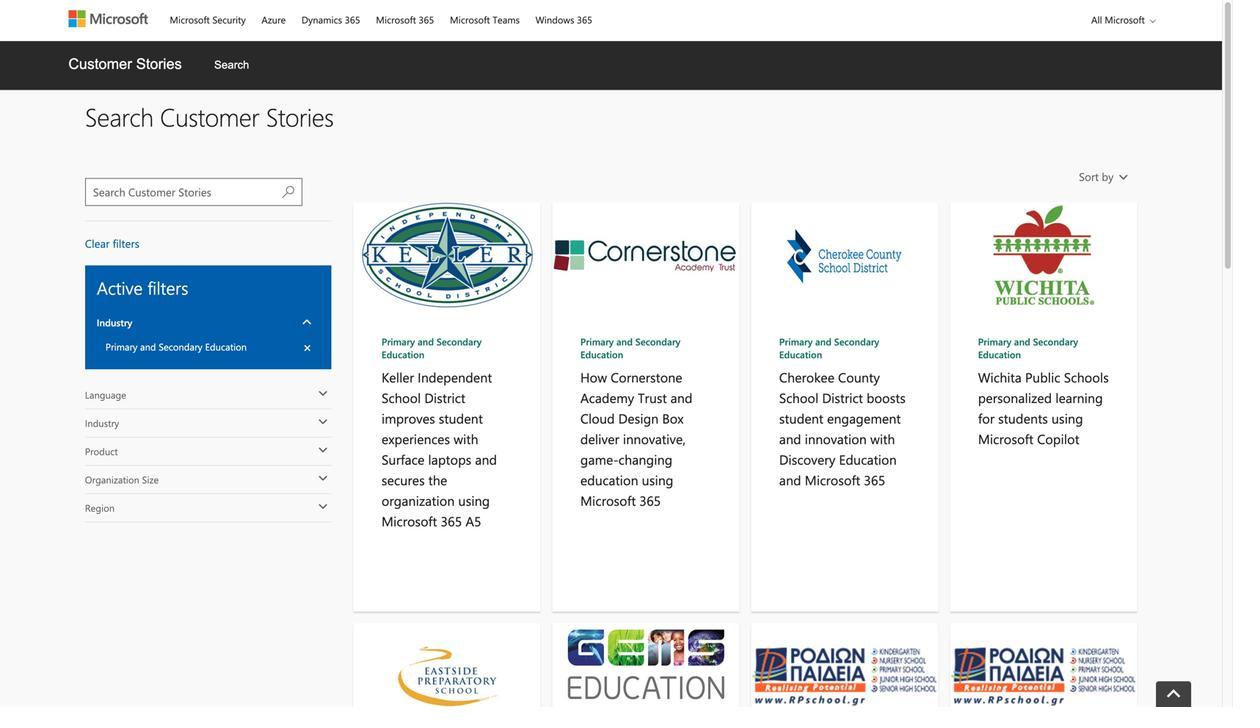 Task type: describe. For each thing, give the bounding box(es) containing it.
primary and secondary education cherokee county school district boosts student engagement and innovation with discovery education and microsoft 365
[[780, 335, 906, 489]]

active
[[97, 276, 143, 299]]

education inside button
[[205, 340, 247, 353]]

primary for cherokee
[[780, 335, 813, 348]]

windows 365
[[536, 13, 593, 26]]

365 left microsoft teams
[[419, 13, 434, 26]]

1 horizontal spatial customer
[[160, 100, 259, 133]]

search for search
[[214, 59, 249, 71]]

education for wichita
[[978, 348, 1021, 361]]

school for cherokee
[[780, 389, 819, 406]]

secondary for independent
[[437, 335, 482, 348]]

365 right dynamics
[[345, 13, 360, 26]]

primary for wichita
[[978, 335, 1012, 348]]

primary and secondary education
[[106, 340, 247, 353]]

solid image for 'sort by' dropdown button
[[1119, 172, 1129, 183]]

education for how
[[581, 348, 624, 361]]

organization
[[85, 473, 139, 486]]

search link
[[200, 41, 264, 89]]

organization
[[382, 492, 455, 509]]

boosts
[[867, 389, 906, 406]]

using inside primary and secondary education keller independent school district improves student experiences with surface laptops and secures the organization using microsoft 365 a5
[[458, 492, 490, 509]]

surface
[[382, 450, 425, 468]]

innovation
[[805, 430, 867, 448]]

365 right windows
[[577, 13, 593, 26]]

teams
[[493, 13, 520, 26]]

microsoft inside primary and secondary education wichita public schools personalized learning for students using microsoft copilot
[[978, 430, 1034, 448]]

organization size tree item
[[85, 466, 332, 494]]

industry for industry dropdown button
[[97, 316, 132, 329]]

and up independent
[[418, 335, 434, 348]]

search customer stories
[[85, 100, 334, 133]]

search customer stories navigation region
[[74, 163, 343, 522]]

365 inside primary and secondary education how cornerstone academy trust and cloud design box deliver innovative, game-changing education using microsoft 365
[[640, 492, 661, 509]]

primary for how
[[581, 335, 614, 348]]

industry button
[[97, 309, 320, 336]]

azure link
[[255, 1, 292, 36]]

academy
[[581, 389, 634, 406]]

main results navigation region
[[343, 163, 1149, 707]]

1 horizontal spatial stories
[[266, 100, 334, 133]]

primary and secondary education how cornerstone academy trust and cloud design box deliver innovative, game-changing education using microsoft 365
[[581, 335, 693, 509]]

list of active facet filters element
[[85, 265, 332, 369]]

primary inside primary and secondary education button
[[106, 340, 138, 353]]

with inside "primary and secondary education cherokee county school district boosts student engagement and innovation with discovery education and microsoft 365"
[[871, 430, 895, 448]]

active filters
[[97, 276, 188, 299]]

0 horizontal spatial stories
[[136, 56, 182, 72]]

microsoft image
[[68, 10, 148, 27]]

wichita
[[978, 368, 1022, 386]]

language
[[85, 388, 126, 401]]

and up cherokee
[[816, 335, 832, 348]]

clear filters link
[[85, 236, 139, 251]]

solid image for industry dropdown button
[[302, 317, 312, 328]]

student for with
[[439, 409, 483, 427]]

solid image for the industry tree item
[[318, 417, 328, 428]]

microsoft inside primary and secondary education keller independent school district improves student experiences with surface laptops and secures the organization using microsoft 365 a5
[[382, 512, 437, 530]]

security
[[212, 13, 246, 26]]

microsoft inside all microsoft dropdown button
[[1105, 13, 1145, 26]]

trust
[[638, 389, 667, 406]]

district for boosts
[[822, 389, 863, 406]]

education for cherokee
[[780, 348, 823, 361]]

microsoft inside microsoft security link
[[170, 13, 210, 26]]

discovery
[[780, 450, 836, 468]]

0 horizontal spatial customer
[[68, 56, 132, 72]]

microsoft teams
[[450, 13, 520, 26]]

using inside primary and secondary education wichita public schools personalized learning for students using microsoft copilot
[[1052, 409, 1084, 427]]

microsoft teams link
[[443, 1, 527, 36]]

game-
[[581, 450, 619, 468]]

solid image for primary and secondary education button
[[304, 343, 311, 353]]

education for keller
[[382, 348, 425, 361]]

education
[[581, 471, 639, 489]]

dynamics
[[302, 13, 342, 26]]

county
[[838, 368, 880, 386]]

secondary for county
[[835, 335, 880, 348]]

size
[[142, 473, 159, 486]]



Task type: locate. For each thing, give the bounding box(es) containing it.
0 vertical spatial using
[[1052, 409, 1084, 427]]

0 vertical spatial solid image
[[318, 445, 328, 456]]

industry tree item
[[85, 409, 332, 438]]

primary up cherokee
[[780, 335, 813, 348]]

microsoft right all
[[1105, 13, 1145, 26]]

and inside primary and secondary education wichita public schools personalized learning for students using microsoft copilot
[[1015, 335, 1031, 348]]

1 horizontal spatial student
[[780, 409, 824, 427]]

and up the cornerstone
[[617, 335, 633, 348]]

primary up language
[[106, 340, 138, 353]]

secondary inside button
[[159, 340, 203, 353]]

2 vertical spatial using
[[458, 492, 490, 509]]

1 vertical spatial filters
[[148, 276, 188, 299]]

district inside "primary and secondary education cherokee county school district boosts student engagement and innovation with discovery education and microsoft 365"
[[822, 389, 863, 406]]

1 school from the left
[[382, 389, 421, 406]]

solid image inside primary and secondary education button
[[304, 343, 311, 353]]

school inside primary and secondary education keller independent school district improves student experiences with surface laptops and secures the organization using microsoft 365 a5
[[382, 389, 421, 406]]

district inside primary and secondary education keller independent school district improves student experiences with surface laptops and secures the organization using microsoft 365 a5
[[425, 389, 466, 406]]

using up copilot
[[1052, 409, 1084, 427]]

district down county
[[822, 389, 863, 406]]

1 vertical spatial search
[[85, 100, 154, 133]]

primary and secondary education button
[[97, 336, 320, 358]]

365 down innovation
[[864, 471, 886, 489]]

365 inside "primary and secondary education cherokee county school district boosts student engagement and innovation with discovery education and microsoft 365"
[[864, 471, 886, 489]]

secondary inside primary and secondary education keller independent school district improves student experiences with surface laptops and secures the organization using microsoft 365 a5
[[437, 335, 482, 348]]

1 vertical spatial customer
[[160, 100, 259, 133]]

student down independent
[[439, 409, 483, 427]]

with down the engagement
[[871, 430, 895, 448]]

sort
[[1079, 169, 1099, 184]]

education inside primary and secondary education keller independent school district improves student experiences with surface laptops and secures the organization using microsoft 365 a5
[[382, 348, 425, 361]]

365 left a5
[[441, 512, 462, 530]]

filters
[[113, 236, 139, 251], [148, 276, 188, 299]]

secondary up the public
[[1033, 335, 1079, 348]]

1 vertical spatial stories
[[266, 100, 334, 133]]

customer down microsoft image
[[68, 56, 132, 72]]

solid image for language tree item
[[318, 388, 328, 399]]

and up the discovery on the bottom right of page
[[780, 430, 802, 448]]

1 horizontal spatial search
[[214, 59, 249, 71]]

2 student from the left
[[780, 409, 824, 427]]

education inside primary and secondary education wichita public schools personalized learning for students using microsoft copilot
[[978, 348, 1021, 361]]

with up laptops
[[454, 430, 479, 448]]

dynamics 365 link
[[295, 1, 367, 36]]

industry
[[97, 316, 132, 329], [85, 417, 119, 430]]

search down the security
[[214, 59, 249, 71]]

by
[[1102, 169, 1114, 184]]

a5
[[466, 512, 481, 530]]

dynamics 365
[[302, 13, 360, 26]]

0 horizontal spatial using
[[458, 492, 490, 509]]

customer stories
[[68, 56, 182, 72]]

region
[[85, 502, 115, 514]]

primary inside primary and secondary education how cornerstone academy trust and cloud design box deliver innovative, game-changing education using microsoft 365
[[581, 335, 614, 348]]

filters right clear
[[113, 236, 139, 251]]

for
[[978, 409, 995, 427]]

industry up product
[[85, 417, 119, 430]]

using down changing
[[642, 471, 674, 489]]

student up innovation
[[780, 409, 824, 427]]

0 vertical spatial stories
[[136, 56, 182, 72]]

0 horizontal spatial with
[[454, 430, 479, 448]]

stories
[[136, 56, 182, 72], [266, 100, 334, 133]]

filters for active filters
[[148, 276, 188, 299]]

2 district from the left
[[822, 389, 863, 406]]

1 horizontal spatial district
[[822, 389, 863, 406]]

and down the discovery on the bottom right of page
[[780, 471, 802, 489]]

2 with from the left
[[871, 430, 895, 448]]

primary up keller
[[382, 335, 415, 348]]

and up box
[[671, 389, 693, 406]]

filters right active at the top of page
[[148, 276, 188, 299]]

secondary for cornerstone
[[636, 335, 681, 348]]

school down keller
[[382, 389, 421, 406]]

2 horizontal spatial using
[[1052, 409, 1084, 427]]

keller
[[382, 368, 414, 386]]

innovative,
[[623, 430, 686, 448]]

secondary
[[437, 335, 482, 348], [636, 335, 681, 348], [835, 335, 880, 348], [1033, 335, 1079, 348], [159, 340, 203, 353]]

industry for the industry tree item
[[85, 417, 119, 430]]

2 solid image from the top
[[318, 473, 328, 484]]

tree inside search customer stories navigation region
[[85, 381, 332, 522]]

solid image
[[1119, 172, 1129, 183], [302, 317, 312, 328], [304, 343, 311, 353], [318, 388, 328, 399], [318, 417, 328, 428], [318, 502, 328, 513]]

microsoft inside primary and secondary education how cornerstone academy trust and cloud design box deliver innovative, game-changing education using microsoft 365
[[581, 492, 636, 509]]

cherokee
[[780, 368, 835, 386]]

product
[[85, 445, 118, 458]]

secondary up independent
[[437, 335, 482, 348]]

customer stories link
[[54, 41, 197, 90]]

laptops
[[428, 450, 472, 468]]

microsoft 365 link
[[370, 1, 441, 36]]

learning
[[1056, 389, 1103, 406]]

1 vertical spatial using
[[642, 471, 674, 489]]

1 horizontal spatial filters
[[148, 276, 188, 299]]

1 horizontal spatial using
[[642, 471, 674, 489]]

with inside primary and secondary education keller independent school district improves student experiences with surface laptops and secures the organization using microsoft 365 a5
[[454, 430, 479, 448]]

secondary up the cornerstone
[[636, 335, 681, 348]]

365 inside primary and secondary education keller independent school district improves student experiences with surface laptops and secures the organization using microsoft 365 a5
[[441, 512, 462, 530]]

primary up wichita
[[978, 335, 1012, 348]]

365 down changing
[[640, 492, 661, 509]]

sort by button
[[1074, 163, 1132, 190]]

customer
[[68, 56, 132, 72], [160, 100, 259, 133]]

and
[[418, 335, 434, 348], [617, 335, 633, 348], [816, 335, 832, 348], [1015, 335, 1031, 348], [140, 340, 156, 353], [671, 389, 693, 406], [780, 430, 802, 448], [475, 450, 497, 468], [780, 471, 802, 489]]

0 horizontal spatial district
[[425, 389, 466, 406]]

1 horizontal spatial with
[[871, 430, 895, 448]]

secondary down industry dropdown button
[[159, 340, 203, 353]]

azure
[[262, 13, 286, 26]]

microsoft down students
[[978, 430, 1034, 448]]

microsoft left teams
[[450, 13, 490, 26]]

windows
[[536, 13, 575, 26]]

tree containing language
[[85, 381, 332, 522]]

solid image inside region tree item
[[318, 502, 328, 513]]

secondary inside "primary and secondary education cherokee county school district boosts student engagement and innovation with discovery education and microsoft 365"
[[835, 335, 880, 348]]

Search Customer Stories search field
[[85, 178, 302, 206]]

solid image for region tree item
[[318, 502, 328, 513]]

design
[[619, 409, 659, 427]]

the
[[429, 471, 447, 489]]

all microsoft button
[[1080, 1, 1161, 39]]

primary inside "primary and secondary education cherokee county school district boosts student engagement and innovation with discovery education and microsoft 365"
[[780, 335, 813, 348]]

clear filters
[[85, 236, 139, 251]]

improves
[[382, 409, 435, 427]]

microsoft security
[[170, 13, 246, 26]]

microsoft down organization
[[382, 512, 437, 530]]

microsoft inside "primary and secondary education cherokee county school district boosts student engagement and innovation with discovery education and microsoft 365"
[[805, 471, 861, 489]]

primary inside primary and secondary education wichita public schools personalized learning for students using microsoft copilot
[[978, 335, 1012, 348]]

windows 365 link
[[529, 1, 599, 36]]

education up how
[[581, 348, 624, 361]]

and up the public
[[1015, 335, 1031, 348]]

microsoft right dynamics 365
[[376, 13, 416, 26]]

education down innovation
[[839, 450, 897, 468]]

language tree item
[[85, 381, 332, 409]]

clear
[[85, 236, 110, 251]]

copilot
[[1038, 430, 1080, 448]]

secondary for public
[[1033, 335, 1079, 348]]

primary
[[382, 335, 415, 348], [581, 335, 614, 348], [780, 335, 813, 348], [978, 335, 1012, 348], [106, 340, 138, 353]]

student inside primary and secondary education keller independent school district improves student experiences with surface laptops and secures the organization using microsoft 365 a5
[[439, 409, 483, 427]]

with
[[454, 430, 479, 448], [871, 430, 895, 448]]

1 student from the left
[[439, 409, 483, 427]]

all
[[1092, 13, 1103, 26]]

tree
[[85, 381, 332, 522]]

schools
[[1064, 368, 1109, 386]]

education down industry dropdown button
[[205, 340, 247, 353]]

secondary inside primary and secondary education how cornerstone academy trust and cloud design box deliver innovative, game-changing education using microsoft 365
[[636, 335, 681, 348]]

box
[[663, 409, 684, 427]]

microsoft
[[170, 13, 210, 26], [376, 13, 416, 26], [450, 13, 490, 26], [1105, 13, 1145, 26], [978, 430, 1034, 448], [805, 471, 861, 489], [581, 492, 636, 509], [382, 512, 437, 530]]

solid image
[[318, 445, 328, 456], [318, 473, 328, 484]]

0 horizontal spatial school
[[382, 389, 421, 406]]

primary and secondary education wichita public schools personalized learning for students using microsoft copilot
[[978, 335, 1109, 448]]

solid image for product
[[318, 445, 328, 456]]

microsoft inside microsoft teams 'link'
[[450, 13, 490, 26]]

students
[[999, 409, 1048, 427]]

engagement
[[827, 409, 901, 427]]

0 vertical spatial industry
[[97, 316, 132, 329]]

cornerstone
[[611, 368, 683, 386]]

microsoft left the security
[[170, 13, 210, 26]]

solid image for organization size
[[318, 473, 328, 484]]

primary up how
[[581, 335, 614, 348]]

1 horizontal spatial school
[[780, 389, 819, 406]]

public
[[1026, 368, 1061, 386]]

1 solid image from the top
[[318, 445, 328, 456]]

365
[[345, 13, 360, 26], [419, 13, 434, 26], [577, 13, 593, 26], [864, 471, 886, 489], [640, 492, 661, 509], [441, 512, 462, 530]]

0 vertical spatial search
[[214, 59, 249, 71]]

secures
[[382, 471, 425, 489]]

experiences
[[382, 430, 450, 448]]

solid image inside 'sort by' dropdown button
[[1119, 172, 1129, 183]]

primary and secondary education keller independent school district improves student experiences with surface laptops and secures the organization using microsoft 365 a5
[[382, 335, 497, 530]]

school for keller
[[382, 389, 421, 406]]

education up keller
[[382, 348, 425, 361]]

search for search customer stories
[[85, 100, 154, 133]]

school inside "primary and secondary education cherokee county school district boosts student engagement and innovation with discovery education and microsoft 365"
[[780, 389, 819, 406]]

customer down search link
[[160, 100, 259, 133]]

microsoft security link
[[163, 1, 252, 36]]

sort by
[[1079, 169, 1114, 184]]

and inside primary and secondary education button
[[140, 340, 156, 353]]

industry inside dropdown button
[[97, 316, 132, 329]]

solid image inside the industry tree item
[[318, 417, 328, 428]]

solid image inside language tree item
[[318, 388, 328, 399]]

cloud
[[581, 409, 615, 427]]

secondary inside primary and secondary education wichita public schools personalized learning for students using microsoft copilot
[[1033, 335, 1079, 348]]

solid image inside organization size tree item
[[318, 473, 328, 484]]

student
[[439, 409, 483, 427], [780, 409, 824, 427]]

solid image inside product tree item
[[318, 445, 328, 456]]

product tree item
[[85, 438, 332, 466]]

education up wichita
[[978, 348, 1021, 361]]

1 with from the left
[[454, 430, 479, 448]]

using inside primary and secondary education how cornerstone academy trust and cloud design box deliver innovative, game-changing education using microsoft 365
[[642, 471, 674, 489]]

1 vertical spatial solid image
[[318, 473, 328, 484]]

district
[[425, 389, 466, 406], [822, 389, 863, 406]]

all microsoft
[[1092, 13, 1145, 26]]

school down cherokee
[[780, 389, 819, 406]]

how
[[581, 368, 607, 386]]

student inside "primary and secondary education cherokee county school district boosts student engagement and innovation with discovery education and microsoft 365"
[[780, 409, 824, 427]]

industry inside tree item
[[85, 417, 119, 430]]

student for and
[[780, 409, 824, 427]]

region tree item
[[85, 494, 332, 522]]

using up a5
[[458, 492, 490, 509]]

1 district from the left
[[425, 389, 466, 406]]

school
[[382, 389, 421, 406], [780, 389, 819, 406]]

filters for clear filters
[[113, 236, 139, 251]]

education
[[205, 340, 247, 353], [382, 348, 425, 361], [581, 348, 624, 361], [780, 348, 823, 361], [978, 348, 1021, 361], [839, 450, 897, 468]]

secondary up county
[[835, 335, 880, 348]]

changing
[[619, 450, 673, 468]]

0 horizontal spatial student
[[439, 409, 483, 427]]

microsoft down education
[[581, 492, 636, 509]]

personalized
[[978, 389, 1052, 406]]

primary inside primary and secondary education keller independent school district improves student experiences with surface laptops and secures the organization using microsoft 365 a5
[[382, 335, 415, 348]]

using
[[1052, 409, 1084, 427], [642, 471, 674, 489], [458, 492, 490, 509]]

0 vertical spatial customer
[[68, 56, 132, 72]]

deliver
[[581, 430, 620, 448]]

organization size
[[85, 473, 159, 486]]

search down customer stories link
[[85, 100, 154, 133]]

1 vertical spatial industry
[[85, 417, 119, 430]]

microsoft inside microsoft 365 link
[[376, 13, 416, 26]]

microsoft down the discovery on the bottom right of page
[[805, 471, 861, 489]]

microsoft 365
[[376, 13, 434, 26]]

2 school from the left
[[780, 389, 819, 406]]

0 horizontal spatial search
[[85, 100, 154, 133]]

search inside search link
[[214, 59, 249, 71]]

0 horizontal spatial filters
[[113, 236, 139, 251]]

0 vertical spatial filters
[[113, 236, 139, 251]]

and down active filters
[[140, 340, 156, 353]]

go to top image
[[1167, 689, 1181, 703]]

solid image inside industry dropdown button
[[302, 317, 312, 328]]

education up cherokee
[[780, 348, 823, 361]]

independent
[[418, 368, 492, 386]]

district down independent
[[425, 389, 466, 406]]

industry down active at the top of page
[[97, 316, 132, 329]]

search
[[214, 59, 249, 71], [85, 100, 154, 133]]

and right laptops
[[475, 450, 497, 468]]

primary for keller
[[382, 335, 415, 348]]

education inside primary and secondary education how cornerstone academy trust and cloud design box deliver innovative, game-changing education using microsoft 365
[[581, 348, 624, 361]]

district for improves
[[425, 389, 466, 406]]



Task type: vqa. For each thing, say whether or not it's contained in the screenshot.
experiences
yes



